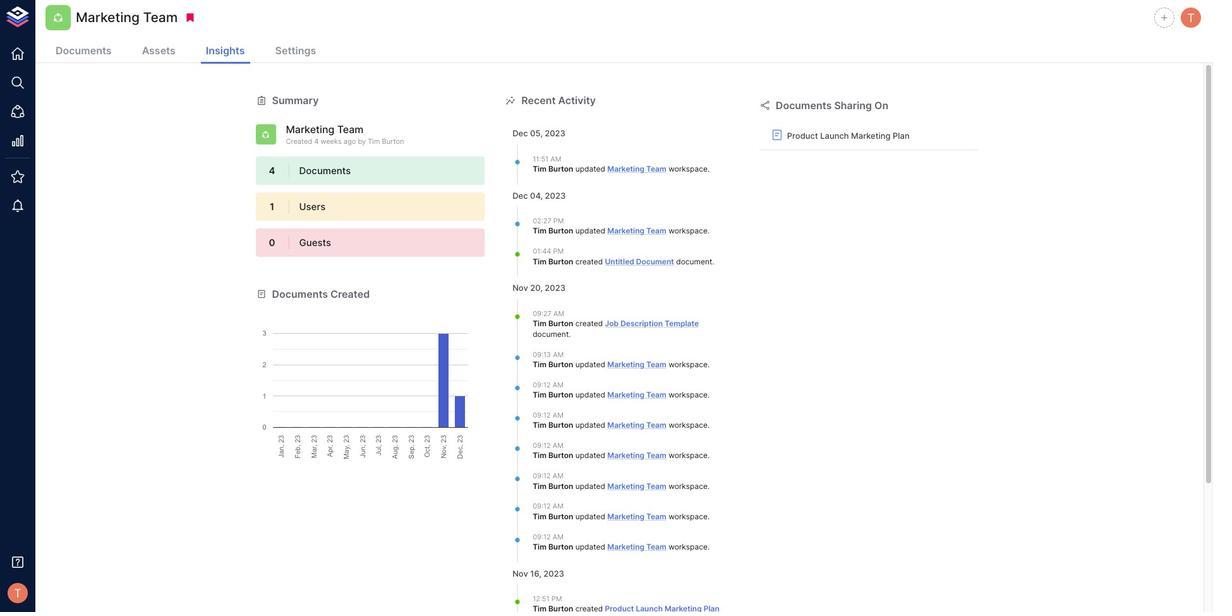 Task type: locate. For each thing, give the bounding box(es) containing it.
documents for documents created
[[272, 288, 328, 301]]

pm right 01:44 at left
[[553, 247, 564, 256]]

documents for documents link
[[56, 44, 112, 57]]

2023 right 04,
[[545, 191, 566, 201]]

documents for documents sharing on
[[776, 99, 832, 112]]

remove bookmark image
[[185, 12, 196, 23]]

2 workspace from the top
[[669, 226, 708, 236]]

nov left 16,
[[513, 569, 528, 579]]

created for untitled
[[576, 257, 603, 266]]

insights
[[206, 44, 245, 57]]

1 updated from the top
[[576, 164, 605, 174]]

3 updated from the top
[[576, 360, 605, 370]]

created inside "01:44 pm tim burton created untitled document document ."
[[576, 257, 603, 266]]

tim for eighth marketing team link from the top of the page
[[533, 512, 547, 522]]

created left the job
[[576, 319, 603, 329]]

created down guests
[[331, 288, 370, 301]]

assets
[[142, 44, 176, 57]]

documents down marketing team
[[56, 44, 112, 57]]

a chart. element
[[256, 302, 485, 460]]

09:12 am tim burton updated marketing team workspace .
[[533, 381, 710, 400], [533, 411, 710, 431], [533, 442, 710, 461], [533, 472, 710, 491], [533, 503, 710, 522], [533, 533, 710, 552]]

document up 09:13
[[533, 330, 569, 339]]

documents down guests
[[272, 288, 328, 301]]

workspace inside 09:13 am tim burton updated marketing team workspace .
[[669, 360, 708, 370]]

team inside 11:51 am tim burton updated marketing team workspace .
[[646, 164, 667, 174]]

job description template link
[[605, 319, 699, 329]]

1 horizontal spatial document
[[676, 257, 712, 266]]

recent activity
[[521, 94, 596, 107]]

5 marketing team link from the top
[[608, 421, 667, 431]]

.
[[708, 164, 710, 174], [708, 226, 710, 236], [712, 257, 714, 266], [569, 330, 571, 339], [708, 360, 710, 370], [708, 391, 710, 400], [708, 421, 710, 431], [708, 451, 710, 461], [708, 482, 710, 491], [708, 512, 710, 522], [708, 543, 710, 552]]

pm inside "01:44 pm tim burton created untitled document document ."
[[553, 247, 564, 256]]

tim inside 09:13 am tim burton updated marketing team workspace .
[[533, 360, 547, 370]]

2023 right "20,"
[[545, 283, 566, 293]]

2 nov from the top
[[513, 569, 528, 579]]

t button
[[1179, 6, 1203, 30], [4, 580, 32, 608]]

1 nov from the top
[[513, 283, 528, 293]]

. for 4th marketing team link from the bottom
[[708, 451, 710, 461]]

6 09:12 am tim burton updated marketing team workspace . from the top
[[533, 533, 710, 552]]

documents up product
[[776, 99, 832, 112]]

marketing for 5th marketing team link
[[608, 421, 645, 431]]

marketing inside the 02:27 pm tim burton updated marketing team workspace .
[[608, 226, 645, 236]]

job
[[605, 319, 619, 329]]

4 09:12 am tim burton updated marketing team workspace . from the top
[[533, 472, 710, 491]]

4
[[314, 137, 319, 146], [269, 165, 275, 177]]

am inside the 09:27 am tim burton created job description template document .
[[554, 309, 564, 318]]

documents
[[56, 44, 112, 57], [776, 99, 832, 112], [299, 165, 351, 177], [272, 288, 328, 301]]

5 updated from the top
[[576, 421, 605, 431]]

0 vertical spatial created
[[576, 257, 603, 266]]

. inside "01:44 pm tim burton created untitled document document ."
[[712, 257, 714, 266]]

workspace for 5th marketing team link
[[669, 421, 708, 431]]

8 updated from the top
[[576, 512, 605, 522]]

0 vertical spatial document
[[676, 257, 712, 266]]

4 workspace from the top
[[669, 391, 708, 400]]

1 vertical spatial document
[[533, 330, 569, 339]]

8 workspace from the top
[[669, 512, 708, 522]]

4 left weeks
[[314, 137, 319, 146]]

2023
[[545, 129, 566, 139], [545, 191, 566, 201], [545, 283, 566, 293], [544, 569, 564, 579]]

5 workspace from the top
[[669, 421, 708, 431]]

nov for nov 20, 2023
[[513, 283, 528, 293]]

updated for 4th marketing team link
[[576, 391, 605, 400]]

nov
[[513, 283, 528, 293], [513, 569, 528, 579]]

documents sharing on
[[776, 99, 889, 112]]

6 09:12 from the top
[[533, 533, 551, 542]]

pm right 12:51 at bottom
[[552, 595, 562, 604]]

t
[[1187, 11, 1195, 25], [14, 587, 21, 601]]

am inside 11:51 am tim burton updated marketing team workspace .
[[551, 155, 561, 163]]

. inside 11:51 am tim burton updated marketing team workspace .
[[708, 164, 710, 174]]

nov left "20,"
[[513, 283, 528, 293]]

marketing inside 11:51 am tim burton updated marketing team workspace .
[[608, 164, 645, 174]]

dec
[[513, 129, 528, 139], [513, 191, 528, 201]]

document inside "01:44 pm tim burton created untitled document document ."
[[676, 257, 712, 266]]

team inside 09:13 am tim burton updated marketing team workspace .
[[646, 360, 667, 370]]

2023 right 16,
[[544, 569, 564, 579]]

20,
[[530, 283, 543, 293]]

tim for 9th marketing team link from the bottom of the page
[[533, 164, 547, 174]]

marketing team link
[[608, 164, 667, 174], [608, 226, 667, 236], [608, 360, 667, 370], [608, 391, 667, 400], [608, 421, 667, 431], [608, 451, 667, 461], [608, 482, 667, 491], [608, 512, 667, 522], [608, 543, 667, 552]]

workspace inside the 02:27 pm tim burton updated marketing team workspace .
[[669, 226, 708, 236]]

document right document
[[676, 257, 712, 266]]

7 updated from the top
[[576, 482, 605, 491]]

team inside marketing team created 4 weeks ago by tim burton
[[337, 123, 364, 136]]

9 workspace from the top
[[669, 543, 708, 552]]

tim inside marketing team created 4 weeks ago by tim burton
[[368, 137, 380, 146]]

4 09:12 from the top
[[533, 472, 551, 481]]

1 workspace from the top
[[669, 164, 708, 174]]

dec for dec 04, 2023
[[513, 191, 528, 201]]

documents link
[[51, 39, 117, 64]]

workspace inside 11:51 am tim burton updated marketing team workspace .
[[669, 164, 708, 174]]

2 dec from the top
[[513, 191, 528, 201]]

workspace for eighth marketing team link from the bottom of the page
[[669, 226, 708, 236]]

created left weeks
[[286, 137, 312, 146]]

updated for eighth marketing team link from the top of the page
[[576, 512, 605, 522]]

2 09:12 am tim burton updated marketing team workspace . from the top
[[533, 411, 710, 431]]

09:12 am tim burton updated marketing team workspace . for 9th marketing team link
[[533, 533, 710, 552]]

5 09:12 from the top
[[533, 503, 551, 512]]

tim
[[368, 137, 380, 146], [533, 164, 547, 174], [533, 226, 547, 236], [533, 257, 547, 266], [533, 319, 547, 329], [533, 360, 547, 370], [533, 391, 547, 400], [533, 421, 547, 431], [533, 451, 547, 461], [533, 482, 547, 491], [533, 512, 547, 522], [533, 543, 547, 552]]

sharing
[[834, 99, 872, 112]]

created
[[286, 137, 312, 146], [331, 288, 370, 301]]

1 dec from the top
[[513, 129, 528, 139]]

. inside 09:13 am tim burton updated marketing team workspace .
[[708, 360, 710, 370]]

document
[[636, 257, 674, 266]]

created left untitled at the top of the page
[[576, 257, 603, 266]]

updated
[[576, 164, 605, 174], [576, 226, 605, 236], [576, 360, 605, 370], [576, 391, 605, 400], [576, 421, 605, 431], [576, 451, 605, 461], [576, 482, 605, 491], [576, 512, 605, 522], [576, 543, 605, 552]]

updated for third marketing team link from the bottom of the page
[[576, 482, 605, 491]]

untitled
[[605, 257, 634, 266]]

0 vertical spatial dec
[[513, 129, 528, 139]]

am
[[551, 155, 561, 163], [554, 309, 564, 318], [553, 350, 564, 359], [553, 381, 564, 390], [553, 411, 564, 420], [553, 442, 564, 451], [553, 472, 564, 481], [553, 503, 564, 512], [553, 533, 564, 542]]

burton inside marketing team created 4 weeks ago by tim burton
[[382, 137, 404, 146]]

document inside the 09:27 am tim burton created job description template document .
[[533, 330, 569, 339]]

1 vertical spatial nov
[[513, 569, 528, 579]]

marketing
[[76, 10, 140, 25], [286, 123, 335, 136], [851, 131, 891, 141], [608, 164, 645, 174], [608, 226, 645, 236], [608, 360, 645, 370], [608, 391, 645, 400], [608, 421, 645, 431], [608, 451, 645, 461], [608, 482, 645, 491], [608, 512, 645, 522], [608, 543, 645, 552]]

documents created
[[272, 288, 370, 301]]

tim inside "01:44 pm tim burton created untitled document document ."
[[533, 257, 547, 266]]

6 workspace from the top
[[669, 451, 708, 461]]

9 updated from the top
[[576, 543, 605, 552]]

1 vertical spatial dec
[[513, 191, 528, 201]]

0 horizontal spatial t
[[14, 587, 21, 601]]

marketing inside marketing team created 4 weeks ago by tim burton
[[286, 123, 335, 136]]

. for 9th marketing team link
[[708, 543, 710, 552]]

tim for eighth marketing team link from the bottom of the page
[[533, 226, 547, 236]]

dec left 04,
[[513, 191, 528, 201]]

tim for 3rd marketing team link from the top of the page
[[533, 360, 547, 370]]

tim for job description template link
[[533, 319, 547, 329]]

a chart. image
[[256, 302, 485, 460]]

04,
[[530, 191, 543, 201]]

tim inside 11:51 am tim burton updated marketing team workspace .
[[533, 164, 547, 174]]

0 horizontal spatial document
[[533, 330, 569, 339]]

6 marketing team link from the top
[[608, 451, 667, 461]]

0 vertical spatial created
[[286, 137, 312, 146]]

by
[[358, 137, 366, 146]]

ago
[[344, 137, 356, 146]]

01:44 pm tim burton created untitled document document .
[[533, 247, 714, 266]]

0 horizontal spatial created
[[286, 137, 312, 146]]

nov for nov 16, 2023
[[513, 569, 528, 579]]

0 vertical spatial nov
[[513, 283, 528, 293]]

marketing team created 4 weeks ago by tim burton
[[286, 123, 404, 146]]

created for job
[[576, 319, 603, 329]]

2 updated from the top
[[576, 226, 605, 236]]

02:27 pm tim burton updated marketing team workspace .
[[533, 217, 710, 236]]

7 workspace from the top
[[669, 482, 708, 491]]

marketing inside 09:13 am tim burton updated marketing team workspace .
[[608, 360, 645, 370]]

2 marketing team link from the top
[[608, 226, 667, 236]]

3 09:12 am tim burton updated marketing team workspace . from the top
[[533, 442, 710, 461]]

plan
[[893, 131, 910, 141]]

09:12 am tim burton updated marketing team workspace . for 4th marketing team link
[[533, 381, 710, 400]]

dec left 05,
[[513, 129, 528, 139]]

created
[[576, 257, 603, 266], [576, 319, 603, 329]]

document
[[676, 257, 712, 266], [533, 330, 569, 339]]

workspace for third marketing team link from the bottom of the page
[[669, 482, 708, 491]]

0 vertical spatial pm
[[553, 217, 564, 226]]

09:27 am tim burton created job description template document .
[[533, 309, 699, 339]]

8 marketing team link from the top
[[608, 512, 667, 522]]

1 vertical spatial created
[[576, 319, 603, 329]]

updated inside 09:13 am tim burton updated marketing team workspace .
[[576, 360, 605, 370]]

2023 for dec 04, 2023
[[545, 191, 566, 201]]

5 09:12 am tim burton updated marketing team workspace . from the top
[[533, 503, 710, 522]]

workspace for 9th marketing team link
[[669, 543, 708, 552]]

users
[[299, 201, 326, 213]]

4 inside marketing team created 4 weeks ago by tim burton
[[314, 137, 319, 146]]

09:12 am tim burton updated marketing team workspace . for 4th marketing team link from the bottom
[[533, 442, 710, 461]]

2 09:12 from the top
[[533, 411, 551, 420]]

tim for 4th marketing team link from the bottom
[[533, 451, 547, 461]]

1 vertical spatial t
[[14, 587, 21, 601]]

1 09:12 am tim burton updated marketing team workspace . from the top
[[533, 381, 710, 400]]

12:51 pm
[[533, 595, 562, 604]]

4 updated from the top
[[576, 391, 605, 400]]

pm inside the 02:27 pm tim burton updated marketing team workspace .
[[553, 217, 564, 226]]

1 created from the top
[[576, 257, 603, 266]]

marketing for 9th marketing team link
[[608, 543, 645, 552]]

0 vertical spatial t
[[1187, 11, 1195, 25]]

pm right 02:27
[[553, 217, 564, 226]]

3 workspace from the top
[[669, 360, 708, 370]]

2023 for dec 05, 2023
[[545, 129, 566, 139]]

1 vertical spatial pm
[[553, 247, 564, 256]]

updated for 5th marketing team link
[[576, 421, 605, 431]]

weeks
[[321, 137, 342, 146]]

updated for 9th marketing team link from the bottom of the page
[[576, 164, 605, 174]]

marketing team
[[76, 10, 178, 25]]

tim inside the 09:27 am tim burton created job description template document .
[[533, 319, 547, 329]]

1 horizontal spatial 4
[[314, 137, 319, 146]]

updated inside the 02:27 pm tim burton updated marketing team workspace .
[[576, 226, 605, 236]]

4 up '1'
[[269, 165, 275, 177]]

settings link
[[270, 39, 321, 64]]

09:27
[[533, 309, 552, 318]]

12:51
[[533, 595, 550, 604]]

0 vertical spatial 4
[[314, 137, 319, 146]]

updated inside 11:51 am tim burton updated marketing team workspace .
[[576, 164, 605, 174]]

1 vertical spatial t button
[[4, 580, 32, 608]]

assets link
[[137, 39, 181, 64]]

workspace
[[669, 164, 708, 174], [669, 226, 708, 236], [669, 360, 708, 370], [669, 391, 708, 400], [669, 421, 708, 431], [669, 451, 708, 461], [669, 482, 708, 491], [669, 512, 708, 522], [669, 543, 708, 552]]

0 vertical spatial t button
[[1179, 6, 1203, 30]]

0
[[269, 237, 275, 249]]

created inside the 09:27 am tim burton created job description template document .
[[576, 319, 603, 329]]

burton
[[382, 137, 404, 146], [548, 164, 573, 174], [548, 226, 573, 236], [548, 257, 573, 266], [548, 319, 573, 329], [548, 360, 573, 370], [548, 391, 573, 400], [548, 421, 573, 431], [548, 451, 573, 461], [548, 482, 573, 491], [548, 512, 573, 522], [548, 543, 573, 552]]

tim inside the 02:27 pm tim burton updated marketing team workspace .
[[533, 226, 547, 236]]

09:12
[[533, 381, 551, 390], [533, 411, 551, 420], [533, 442, 551, 451], [533, 472, 551, 481], [533, 503, 551, 512], [533, 533, 551, 542]]

team
[[143, 10, 178, 25], [337, 123, 364, 136], [646, 164, 667, 174], [646, 226, 667, 236], [646, 360, 667, 370], [646, 391, 667, 400], [646, 421, 667, 431], [646, 451, 667, 461], [646, 482, 667, 491], [646, 512, 667, 522], [646, 543, 667, 552]]

. inside the 02:27 pm tim burton updated marketing team workspace .
[[708, 226, 710, 236]]

burton inside the 02:27 pm tim burton updated marketing team workspace .
[[548, 226, 573, 236]]

2 created from the top
[[576, 319, 603, 329]]

marketing for 3rd marketing team link from the top of the page
[[608, 360, 645, 370]]

1 vertical spatial 4
[[269, 165, 275, 177]]

11:51 am tim burton updated marketing team workspace .
[[533, 155, 710, 174]]

1 vertical spatial created
[[331, 288, 370, 301]]

guests
[[299, 237, 331, 249]]

11:51
[[533, 155, 549, 163]]

2023 right 05,
[[545, 129, 566, 139]]

pm
[[553, 217, 564, 226], [553, 247, 564, 256], [552, 595, 562, 604]]

6 updated from the top
[[576, 451, 605, 461]]



Task type: describe. For each thing, give the bounding box(es) containing it.
settings
[[275, 44, 316, 57]]

workspace for eighth marketing team link from the top of the page
[[669, 512, 708, 522]]

1
[[270, 201, 274, 213]]

. inside the 09:27 am tim burton created job description template document .
[[569, 330, 571, 339]]

am inside 09:13 am tim burton updated marketing team workspace .
[[553, 350, 564, 359]]

marketing for 4th marketing team link
[[608, 391, 645, 400]]

0 horizontal spatial t button
[[4, 580, 32, 608]]

insights link
[[201, 39, 250, 64]]

dec 04, 2023
[[513, 191, 566, 201]]

01:44
[[533, 247, 551, 256]]

dec for dec 05, 2023
[[513, 129, 528, 139]]

launch
[[820, 131, 849, 141]]

updated for 4th marketing team link from the bottom
[[576, 451, 605, 461]]

2023 for nov 20, 2023
[[545, 283, 566, 293]]

workspace for 4th marketing team link
[[669, 391, 708, 400]]

2 vertical spatial pm
[[552, 595, 562, 604]]

7 marketing team link from the top
[[608, 482, 667, 491]]

documents down weeks
[[299, 165, 351, 177]]

pm for updated
[[553, 217, 564, 226]]

workspace for 4th marketing team link from the bottom
[[669, 451, 708, 461]]

4 marketing team link from the top
[[608, 391, 667, 400]]

3 09:12 from the top
[[533, 442, 551, 451]]

marketing for eighth marketing team link from the top of the page
[[608, 512, 645, 522]]

9 marketing team link from the top
[[608, 543, 667, 552]]

burton inside the 09:27 am tim burton created job description template document .
[[548, 319, 573, 329]]

marketing for 9th marketing team link from the bottom of the page
[[608, 164, 645, 174]]

untitled document link
[[605, 257, 674, 266]]

. for 4th marketing team link
[[708, 391, 710, 400]]

0 horizontal spatial 4
[[269, 165, 275, 177]]

05,
[[530, 129, 543, 139]]

product
[[787, 131, 818, 141]]

activity
[[558, 94, 596, 107]]

1 horizontal spatial t
[[1187, 11, 1195, 25]]

. for 3rd marketing team link from the top of the page
[[708, 360, 710, 370]]

tim for 5th marketing team link
[[533, 421, 547, 431]]

recent
[[521, 94, 556, 107]]

product launch marketing plan link
[[759, 123, 979, 150]]

. for 5th marketing team link
[[708, 421, 710, 431]]

team inside the 02:27 pm tim burton updated marketing team workspace .
[[646, 226, 667, 236]]

. for 9th marketing team link from the bottom of the page
[[708, 164, 710, 174]]

09:13
[[533, 350, 551, 359]]

updated for eighth marketing team link from the bottom of the page
[[576, 226, 605, 236]]

16,
[[530, 569, 541, 579]]

updated for 3rd marketing team link from the top of the page
[[576, 360, 605, 370]]

dec 05, 2023
[[513, 129, 566, 139]]

1 horizontal spatial t button
[[1179, 6, 1203, 30]]

09:12 am tim burton updated marketing team workspace . for 5th marketing team link
[[533, 411, 710, 431]]

nov 16, 2023
[[513, 569, 564, 579]]

09:12 am tim burton updated marketing team workspace . for eighth marketing team link from the top of the page
[[533, 503, 710, 522]]

1 09:12 from the top
[[533, 381, 551, 390]]

3 marketing team link from the top
[[608, 360, 667, 370]]

created inside marketing team created 4 weeks ago by tim burton
[[286, 137, 312, 146]]

updated for 9th marketing team link
[[576, 543, 605, 552]]

description
[[621, 319, 663, 329]]

product launch marketing plan
[[787, 131, 910, 141]]

. for third marketing team link from the bottom of the page
[[708, 482, 710, 491]]

1 marketing team link from the top
[[608, 164, 667, 174]]

marketing for eighth marketing team link from the bottom of the page
[[608, 226, 645, 236]]

summary
[[272, 94, 319, 107]]

burton inside 11:51 am tim burton updated marketing team workspace .
[[548, 164, 573, 174]]

template
[[665, 319, 699, 329]]

1 horizontal spatial created
[[331, 288, 370, 301]]

marketing for 4th marketing team link from the bottom
[[608, 451, 645, 461]]

pm for created
[[553, 247, 564, 256]]

2023 for nov 16, 2023
[[544, 569, 564, 579]]

tim for 4th marketing team link
[[533, 391, 547, 400]]

burton inside 09:13 am tim burton updated marketing team workspace .
[[548, 360, 573, 370]]

tim for untitled document link
[[533, 257, 547, 266]]

workspace for 9th marketing team link from the bottom of the page
[[669, 164, 708, 174]]

tim for third marketing team link from the bottom of the page
[[533, 482, 547, 491]]

nov 20, 2023
[[513, 283, 566, 293]]

marketing for third marketing team link from the bottom of the page
[[608, 482, 645, 491]]

. for eighth marketing team link from the bottom of the page
[[708, 226, 710, 236]]

09:13 am tim burton updated marketing team workspace .
[[533, 350, 710, 370]]

tim for 9th marketing team link
[[533, 543, 547, 552]]

workspace for 3rd marketing team link from the top of the page
[[669, 360, 708, 370]]

. for untitled document link
[[712, 257, 714, 266]]

09:12 am tim burton updated marketing team workspace . for third marketing team link from the bottom of the page
[[533, 472, 710, 491]]

02:27
[[533, 217, 551, 226]]

burton inside "01:44 pm tim burton created untitled document document ."
[[548, 257, 573, 266]]

. for eighth marketing team link from the top of the page
[[708, 512, 710, 522]]

on
[[875, 99, 889, 112]]



Task type: vqa. For each thing, say whether or not it's contained in the screenshot.


